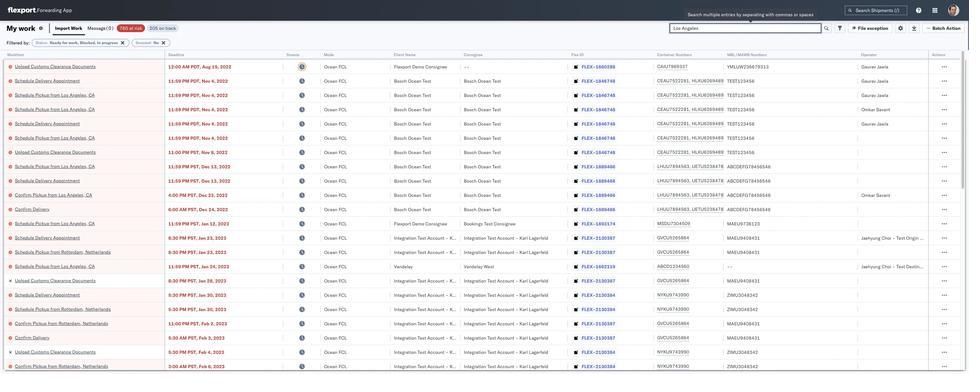 Task type: vqa. For each thing, say whether or not it's contained in the screenshot.
Download all to the left
no



Task type: locate. For each thing, give the bounding box(es) containing it.
delivery for 5:30 am pst, feb 3, 2023 'confirm delivery' link
[[33, 335, 49, 341]]

schedule delivery appointment link for 11:59 pm pdt, nov 4, 2022
[[15, 77, 80, 84]]

los inside confirm pickup from los angeles, ca link
[[59, 192, 66, 198]]

1 schedule pickup from los angeles, ca button from the top
[[15, 92, 95, 99]]

agent right destination on the bottom right of the page
[[932, 264, 944, 270]]

resize handle column header for consignee
[[561, 50, 568, 374]]

1 flexport from the top
[[394, 64, 411, 70]]

5:30 up 11:00 pm pst, feb 2, 2023 at the bottom of page
[[168, 307, 178, 312]]

confirm
[[15, 192, 32, 198], [15, 206, 32, 212], [15, 321, 32, 326], [15, 335, 32, 341], [15, 363, 32, 369]]

2023 down the 12,
[[215, 235, 226, 241]]

jaehyung choi - test destination agent
[[862, 264, 944, 270]]

2 confirm delivery button from the top
[[15, 335, 49, 342]]

13, down 8,
[[211, 164, 218, 170]]

2 confirm pickup from rotterdam, netherlands button from the top
[[15, 363, 108, 370]]

4:00
[[168, 192, 178, 198]]

1 vertical spatial confirm pickup from rotterdam, netherlands
[[15, 363, 108, 369]]

1 vertical spatial confirm pickup from rotterdam, netherlands link
[[15, 363, 108, 370]]

numbers for container numbers
[[676, 52, 692, 57]]

0 vertical spatial flexport
[[394, 64, 411, 70]]

2 schedule pickup from los angeles, ca from the top
[[15, 106, 95, 112]]

4 2130384 from the top
[[596, 364, 616, 370]]

dec down 11:00 pm pst, nov 8, 2022
[[201, 164, 210, 170]]

flex-1846748 button
[[572, 76, 617, 86], [572, 76, 617, 86], [572, 91, 617, 100], [572, 91, 617, 100], [572, 105, 617, 114], [572, 105, 617, 114], [572, 119, 617, 128], [572, 119, 617, 128], [572, 134, 617, 143], [572, 134, 617, 143], [572, 148, 617, 157], [572, 148, 617, 157]]

4 schedule from the top
[[15, 121, 34, 126]]

1 vertical spatial choi
[[882, 264, 892, 270]]

1 horizontal spatial :
[[151, 40, 152, 45]]

lhuu7894563, uetu5238478 for schedule delivery appointment
[[658, 178, 724, 184]]

2 upload from the top
[[15, 149, 30, 155]]

pst, up 11:00 pm pst, feb 2, 2023 at the bottom of page
[[188, 307, 198, 312]]

ca for confirm pickup from los angeles, ca button
[[86, 192, 92, 198]]

savant for abcdefg78456546
[[877, 192, 891, 198]]

track
[[166, 25, 176, 31]]

1 vertical spatial schedule pickup from rotterdam, netherlands link
[[15, 306, 111, 312]]

pst, up 4:00 pm pst, dec 23, 2022
[[190, 178, 200, 184]]

205 on track
[[150, 25, 176, 31]]

3 schedule delivery appointment link from the top
[[15, 177, 80, 184]]

0 vertical spatial 30,
[[207, 292, 214, 298]]

1 vertical spatial upload customs clearance documents button
[[15, 149, 96, 156]]

lagerfeld
[[459, 235, 479, 241], [529, 235, 549, 241], [459, 249, 479, 255], [529, 249, 549, 255], [459, 278, 479, 284], [529, 278, 549, 284], [459, 292, 479, 298], [529, 292, 549, 298], [459, 307, 479, 312], [529, 307, 549, 312], [459, 321, 479, 327], [529, 321, 549, 327], [459, 335, 479, 341], [529, 335, 549, 341], [459, 349, 479, 355], [529, 349, 549, 355], [459, 364, 479, 370], [529, 364, 549, 370]]

flexport. image
[[8, 7, 37, 14]]

3 gaurav jawla from the top
[[862, 92, 889, 98]]

4 schedule pickup from los angeles, ca button from the top
[[15, 163, 95, 170]]

for
[[62, 40, 68, 45]]

ceau7522281,
[[658, 78, 691, 84], [658, 92, 691, 98], [658, 106, 691, 112], [658, 121, 691, 127], [658, 135, 691, 141], [658, 149, 691, 155]]

1 horizontal spatial vandelay
[[464, 264, 483, 270]]

flex-1889466 for confirm pickup from los angeles, ca
[[582, 192, 616, 198]]

jawla
[[878, 64, 889, 70], [878, 78, 889, 84], [878, 92, 889, 98], [878, 121, 889, 127]]

4 flex-2130387 from the top
[[582, 321, 616, 327]]

choi left origin at the bottom right of page
[[882, 235, 892, 241]]

dec up 6:00 am pst, dec 24, 2022
[[199, 192, 207, 198]]

0 vertical spatial savant
[[877, 107, 891, 112]]

los for 3rd schedule pickup from los angeles, ca link from the top of the page
[[61, 135, 68, 141]]

2 ocean fcl from the top
[[324, 78, 347, 84]]

resize handle column header for mode
[[383, 50, 391, 374]]

1 vertical spatial 8:30
[[168, 249, 178, 255]]

1 schedule delivery appointment button from the top
[[15, 77, 80, 85]]

schedule pickup from los angeles, ca button
[[15, 92, 95, 99], [15, 106, 95, 113], [15, 135, 95, 142], [15, 163, 95, 170], [15, 220, 95, 227], [15, 263, 95, 270]]

4 1846748 from the top
[[596, 121, 616, 127]]

3 11:59 pm pdt, nov 4, 2022 from the top
[[168, 107, 228, 112]]

flex-2130387 button
[[572, 234, 617, 243], [572, 234, 617, 243], [572, 248, 617, 257], [572, 248, 617, 257], [572, 276, 617, 286], [572, 276, 617, 286], [572, 319, 617, 328], [572, 319, 617, 328], [572, 334, 617, 343], [572, 334, 617, 343]]

23, up 11:59 pm pst, jan 24, 2023
[[207, 249, 214, 255]]

resize handle column header for client name
[[453, 50, 461, 374]]

flex-1662119
[[582, 264, 616, 270]]

dec up 11:59 pm pst, jan 12, 2023
[[199, 207, 208, 212]]

1 vertical spatial omkar savant
[[862, 192, 891, 198]]

0 horizontal spatial numbers
[[676, 52, 692, 57]]

2 omkar savant from the top
[[862, 192, 891, 198]]

0 vertical spatial 8:30
[[168, 235, 178, 241]]

8:30 down 11:59 pm pst, jan 24, 2023
[[168, 278, 178, 284]]

0 horizontal spatial :
[[47, 40, 48, 45]]

schedule delivery appointment for 11:59 pm pdt, nov 4, 2022
[[15, 78, 80, 84]]

action
[[947, 25, 961, 31]]

jan
[[201, 221, 209, 227], [199, 235, 206, 241], [199, 249, 206, 255], [201, 264, 209, 270], [199, 278, 206, 284], [199, 292, 206, 298], [199, 307, 206, 312]]

4 upload customs clearance documents link from the top
[[15, 349, 96, 355]]

13,
[[211, 164, 218, 170], [211, 178, 218, 184]]

hlxu6269489, for 6th schedule pickup from los angeles, ca link from the bottom
[[692, 92, 725, 98]]

destination
[[907, 264, 931, 270]]

2 vertical spatial 23,
[[207, 249, 214, 255]]

3 5:30 from the top
[[168, 335, 178, 341]]

gaurav for schedule pickup from los angeles, ca
[[862, 92, 877, 98]]

1 confirm delivery link from the top
[[15, 206, 49, 212]]

customs
[[31, 63, 49, 69], [31, 149, 49, 155], [31, 278, 49, 284], [31, 349, 49, 355]]

6 schedule pickup from los angeles, ca link from the top
[[15, 263, 95, 270]]

schedule delivery appointment button
[[15, 77, 80, 85], [15, 120, 80, 127], [15, 177, 80, 185], [15, 235, 80, 242], [15, 292, 80, 299]]

hlxu6269489,
[[692, 78, 725, 84], [692, 92, 725, 98], [692, 106, 725, 112], [692, 121, 725, 127], [692, 135, 725, 141], [692, 149, 725, 155]]

0 vertical spatial choi
[[882, 235, 892, 241]]

11:00
[[168, 149, 181, 155], [168, 321, 181, 327]]

10 fcl from the top
[[339, 192, 347, 198]]

dec up 4:00 pm pst, dec 23, 2022
[[201, 178, 210, 184]]

3 appointment from the top
[[53, 178, 80, 184]]

confirm delivery button for 6:00 am pst, dec 24, 2022
[[15, 206, 49, 213]]

am for 3:00
[[179, 364, 187, 370]]

jawla for schedule delivery appointment
[[878, 78, 889, 84]]

30,
[[207, 292, 214, 298], [207, 307, 214, 312]]

5:30 pm pst, jan 30, 2023 up 11:00 pm pst, feb 2, 2023 at the bottom of page
[[168, 307, 226, 312]]

import
[[55, 25, 70, 31]]

uetu5238478 for confirm pickup from los angeles, ca
[[692, 192, 724, 198]]

14 flex- from the top
[[582, 249, 596, 255]]

5:30 down 8:30 pm pst, jan 28, 2023
[[168, 292, 178, 298]]

work,
[[69, 40, 79, 45]]

2 schedule pickup from rotterdam, netherlands link from the top
[[15, 306, 111, 312]]

1 vertical spatial 8:30 pm pst, jan 23, 2023
[[168, 249, 226, 255]]

5:30 up 5:30 pm pst, feb 4, 2023
[[168, 335, 178, 341]]

0 vertical spatial 8:30 pm pst, jan 23, 2023
[[168, 235, 226, 241]]

2 vertical spatial 8:30
[[168, 278, 178, 284]]

6 11:59 from the top
[[168, 164, 181, 170]]

pst, down 11:00 pm pst, nov 8, 2022
[[190, 164, 200, 170]]

24, up the 12,
[[209, 207, 216, 212]]

-
[[464, 64, 467, 70], [467, 64, 470, 70], [446, 235, 449, 241], [516, 235, 519, 241], [893, 235, 896, 241], [446, 249, 449, 255], [516, 249, 519, 255], [728, 264, 730, 270], [730, 264, 733, 270], [893, 264, 896, 270], [446, 278, 449, 284], [516, 278, 519, 284], [446, 292, 449, 298], [516, 292, 519, 298], [446, 307, 449, 312], [516, 307, 519, 312], [446, 321, 449, 327], [516, 321, 519, 327], [446, 335, 449, 341], [516, 335, 519, 341], [446, 349, 449, 355], [516, 349, 519, 355], [446, 364, 449, 370], [516, 364, 519, 370]]

1 confirm pickup from rotterdam, netherlands from the top
[[15, 321, 108, 326]]

: for status
[[47, 40, 48, 45]]

5 flex- from the top
[[582, 121, 596, 127]]

2023 right 6,
[[213, 364, 225, 370]]

1 confirm delivery from the top
[[15, 206, 49, 212]]

9 schedule from the top
[[15, 235, 34, 241]]

separating
[[743, 12, 765, 18]]

hlxu8034992
[[727, 78, 758, 84], [727, 92, 758, 98], [727, 106, 758, 112], [727, 121, 758, 127], [727, 135, 758, 141], [727, 149, 758, 155]]

los for 4th schedule pickup from los angeles, ca link from the top
[[61, 163, 68, 169]]

my
[[6, 24, 17, 33]]

schedule for the schedule delivery appointment link associated with 5:30 pm pst, jan 30, 2023
[[15, 292, 34, 298]]

0 vertical spatial flexport demo consignee
[[394, 64, 447, 70]]

ca inside confirm pickup from los angeles, ca link
[[86, 192, 92, 198]]

pickup inside button
[[33, 192, 47, 198]]

batch action
[[933, 25, 961, 31]]

consignee inside 'button'
[[464, 52, 483, 57]]

2 flex-1846748 from the top
[[582, 92, 616, 98]]

30, down 28,
[[207, 292, 214, 298]]

: left no
[[151, 40, 152, 45]]

5 appointment from the top
[[53, 292, 80, 298]]

1662119
[[596, 264, 616, 270]]

4 nyku9743990 from the top
[[658, 364, 690, 369]]

2 schedule from the top
[[15, 92, 34, 98]]

ca for fourth "schedule pickup from los angeles, ca" button from the bottom of the page
[[89, 135, 95, 141]]

1 : from the left
[[47, 40, 48, 45]]

ymluw236679313
[[728, 64, 769, 70]]

3 schedule pickup from los angeles, ca link from the top
[[15, 135, 95, 141]]

2 appointment from the top
[[53, 121, 80, 126]]

pst, up 8:30 pm pst, jan 28, 2023
[[190, 264, 200, 270]]

3 schedule from the top
[[15, 106, 34, 112]]

customs for 3rd upload customs clearance documents link from the bottom
[[31, 149, 49, 155]]

1 8:30 from the top
[[168, 235, 178, 241]]

1 vertical spatial 11:59 pm pst, dec 13, 2022
[[168, 178, 231, 184]]

0 horizontal spatial vandelay
[[394, 264, 413, 270]]

3 jawla from the top
[[878, 92, 889, 98]]

5:30 up 3:00
[[168, 349, 178, 355]]

bosch ocean test
[[394, 78, 431, 84], [464, 78, 501, 84], [394, 92, 431, 98], [464, 92, 501, 98], [394, 107, 431, 112], [464, 107, 501, 112], [394, 121, 431, 127], [464, 121, 501, 127], [394, 135, 431, 141], [464, 135, 501, 141], [394, 149, 431, 155], [464, 149, 501, 155], [394, 164, 431, 170], [464, 164, 501, 170], [394, 178, 431, 184], [464, 178, 501, 184], [394, 192, 431, 198], [464, 192, 501, 198], [394, 207, 431, 212], [464, 207, 501, 212]]

2023 right 2,
[[216, 321, 227, 327]]

1 vertical spatial flexport
[[394, 221, 411, 227]]

feb for 3,
[[199, 335, 207, 341]]

9 ocean fcl from the top
[[324, 178, 347, 184]]

agent for jaehyung choi - test origin agent
[[920, 235, 933, 241]]

zimu3048342
[[728, 292, 758, 298], [728, 307, 758, 312], [728, 349, 758, 355], [728, 364, 758, 370]]

1 vertical spatial confirm pickup from rotterdam, netherlands button
[[15, 363, 108, 370]]

0 vertical spatial 11:00
[[168, 149, 181, 155]]

24, up 28,
[[210, 264, 217, 270]]

2 fcl from the top
[[339, 78, 347, 84]]

schedule pickup from los angeles, ca for 2nd schedule pickup from los angeles, ca link from the bottom of the page
[[15, 221, 95, 226]]

5 schedule from the top
[[15, 135, 34, 141]]

11:59
[[168, 78, 181, 84], [168, 92, 181, 98], [168, 107, 181, 112], [168, 121, 181, 127], [168, 135, 181, 141], [168, 164, 181, 170], [168, 178, 181, 184], [168, 221, 181, 227], [168, 264, 181, 270]]

mode button
[[321, 51, 384, 57]]

0 vertical spatial omkar
[[862, 107, 876, 112]]

1 vertical spatial confirm delivery
[[15, 335, 49, 341]]

11:00 for 11:00 pm pst, nov 8, 2022
[[168, 149, 181, 155]]

angeles,
[[70, 92, 88, 98], [70, 106, 88, 112], [70, 135, 88, 141], [70, 163, 88, 169], [67, 192, 85, 198], [70, 221, 88, 226], [70, 263, 88, 269]]

savant for test123456
[[877, 107, 891, 112]]

jawla for upload customs clearance documents
[[878, 64, 889, 70]]

schedule pickup from rotterdam, netherlands link for 8:30
[[15, 249, 111, 255]]

1846748
[[596, 78, 616, 84], [596, 92, 616, 98], [596, 107, 616, 112], [596, 121, 616, 127], [596, 135, 616, 141], [596, 149, 616, 155]]

0 vertical spatial agent
[[920, 235, 933, 241]]

8:30 up 11:59 pm pst, jan 24, 2023
[[168, 249, 178, 255]]

19 flex- from the top
[[582, 321, 596, 327]]

risk
[[135, 25, 142, 31]]

feb left '3,'
[[199, 335, 207, 341]]

Search Work text field
[[670, 23, 822, 33]]

numbers up the 'caiu7969337'
[[676, 52, 692, 57]]

4 hlxu6269489, from the top
[[692, 121, 725, 127]]

jan down 8:30 pm pst, jan 28, 2023
[[199, 292, 206, 298]]

0 vertical spatial omkar savant
[[862, 107, 891, 112]]

4 maeu9408431 from the top
[[728, 321, 760, 327]]

2 11:59 pm pdt, nov 4, 2022 from the top
[[168, 92, 228, 98]]

0 vertical spatial schedule pickup from rotterdam, netherlands button
[[15, 249, 111, 256]]

: left "ready"
[[47, 40, 48, 45]]

0 vertical spatial 11:59 pm pst, dec 13, 2022
[[168, 164, 231, 170]]

2023 right 28,
[[215, 278, 226, 284]]

account
[[428, 235, 445, 241], [497, 235, 515, 241], [428, 249, 445, 255], [497, 249, 515, 255], [428, 278, 445, 284], [497, 278, 515, 284], [428, 292, 445, 298], [497, 292, 515, 298], [428, 307, 445, 312], [497, 307, 515, 312], [428, 321, 445, 327], [497, 321, 515, 327], [428, 335, 445, 341], [497, 335, 515, 341], [428, 349, 445, 355], [497, 349, 515, 355], [428, 364, 445, 370], [497, 364, 515, 370]]

1 upload customs clearance documents button from the top
[[15, 63, 96, 70]]

search
[[688, 12, 703, 18]]

schedule for 4th schedule pickup from los angeles, ca link from the top
[[15, 163, 34, 169]]

0 vertical spatial upload customs clearance documents button
[[15, 63, 96, 70]]

schedule pickup from rotterdam, netherlands button
[[15, 249, 111, 256], [15, 306, 111, 313]]

1 vertical spatial 23,
[[207, 235, 214, 241]]

13 ocean fcl from the top
[[324, 235, 347, 241]]

schedule pickup from rotterdam, netherlands for 8:30 pm pst, jan 23, 2023
[[15, 249, 111, 255]]

schedule for 6th schedule pickup from los angeles, ca link from the bottom
[[15, 92, 34, 98]]

3,
[[208, 335, 212, 341]]

flex-2130384 button
[[572, 291, 617, 300], [572, 291, 617, 300], [572, 305, 617, 314], [572, 305, 617, 314], [572, 348, 617, 357], [572, 348, 617, 357], [572, 362, 617, 371], [572, 362, 617, 371]]

8:30 down 6:00
[[168, 235, 178, 241]]

customs for second upload customs clearance documents link from the bottom
[[31, 278, 49, 284]]

1 vertical spatial confirm delivery link
[[15, 335, 49, 341]]

3 upload customs clearance documents from the top
[[15, 278, 96, 284]]

0 vertical spatial confirm pickup from rotterdam, netherlands button
[[15, 320, 108, 327]]

2 confirm from the top
[[15, 206, 32, 212]]

delivery
[[35, 78, 52, 84], [35, 121, 52, 126], [35, 178, 52, 184], [33, 206, 49, 212], [35, 235, 52, 241], [35, 292, 52, 298], [33, 335, 49, 341]]

feb for 4,
[[199, 349, 207, 355]]

savant
[[877, 107, 891, 112], [877, 192, 891, 198]]

3 8:30 from the top
[[168, 278, 178, 284]]

1 vertical spatial agent
[[932, 264, 944, 270]]

1 vertical spatial flexport demo consignee
[[394, 221, 447, 227]]

0 vertical spatial 23,
[[208, 192, 215, 198]]

23, up 6:00 am pst, dec 24, 2022
[[208, 192, 215, 198]]

flex-1662119 button
[[572, 262, 617, 271], [572, 262, 617, 271]]

0 vertical spatial confirm pickup from rotterdam, netherlands
[[15, 321, 108, 326]]

3 lhuu7894563, from the top
[[658, 192, 691, 198]]

1 vertical spatial jaehyung
[[862, 264, 881, 270]]

0 vertical spatial 24,
[[209, 207, 216, 212]]

schedule pickup from los angeles, ca for 6th schedule pickup from los angeles, ca link from the bottom
[[15, 92, 95, 98]]

23, down the 12,
[[207, 235, 214, 241]]

pst, down 11:59 pm pst, jan 24, 2023
[[188, 278, 198, 284]]

netherlands for 5:30
[[85, 306, 111, 312]]

11:59 pm pst, dec 13, 2022 up 4:00 pm pst, dec 23, 2022
[[168, 178, 231, 184]]

:
[[47, 40, 48, 45], [151, 40, 152, 45]]

0 vertical spatial 5:30 pm pst, jan 30, 2023
[[168, 292, 226, 298]]

8:30 pm pst, jan 23, 2023 up 11:59 pm pst, jan 24, 2023
[[168, 249, 226, 255]]

gaurav jawla
[[862, 64, 889, 70], [862, 78, 889, 84], [862, 92, 889, 98], [862, 121, 889, 127]]

flex-1660288 button
[[572, 62, 617, 71], [572, 62, 617, 71]]

17 fcl from the top
[[339, 292, 347, 298]]

2 schedule delivery appointment link from the top
[[15, 120, 80, 127]]

3:00 am pst, feb 6, 2023
[[168, 364, 225, 370]]

2 8:30 pm pst, jan 23, 2023 from the top
[[168, 249, 226, 255]]

4 customs from the top
[[31, 349, 49, 355]]

feb left 2,
[[201, 321, 209, 327]]

0 vertical spatial schedule pickup from rotterdam, netherlands
[[15, 249, 111, 255]]

schedule delivery appointment link for 5:30 pm pst, jan 30, 2023
[[15, 292, 80, 298]]

blocked,
[[80, 40, 96, 45]]

from inside button
[[48, 192, 57, 198]]

lhuu7894563, for schedule delivery appointment
[[658, 178, 691, 184]]

7 schedule from the top
[[15, 178, 34, 184]]

bookings
[[464, 221, 483, 227]]

4 resize handle column header from the left
[[383, 50, 391, 374]]

fcl
[[339, 64, 347, 70], [339, 78, 347, 84], [339, 92, 347, 98], [339, 107, 347, 112], [339, 121, 347, 127], [339, 135, 347, 141], [339, 149, 347, 155], [339, 164, 347, 170], [339, 178, 347, 184], [339, 192, 347, 198], [339, 207, 347, 212], [339, 221, 347, 227], [339, 235, 347, 241], [339, 249, 347, 255], [339, 264, 347, 270], [339, 278, 347, 284], [339, 292, 347, 298], [339, 307, 347, 312], [339, 321, 347, 327], [339, 335, 347, 341], [339, 349, 347, 355], [339, 364, 347, 370]]

schedule for 5th schedule pickup from los angeles, ca link from the bottom of the page
[[15, 106, 34, 112]]

18 fcl from the top
[[339, 307, 347, 312]]

3 zimu3048342 from the top
[[728, 349, 758, 355]]

am right 12:00
[[182, 64, 190, 70]]

1 vertical spatial 11:00
[[168, 321, 181, 327]]

11 flex- from the top
[[582, 207, 596, 212]]

schedule pickup from los angeles, ca for 5th schedule pickup from los angeles, ca link from the bottom of the page
[[15, 106, 95, 112]]

flex-1889466
[[582, 164, 616, 170], [582, 178, 616, 184], [582, 192, 616, 198], [582, 207, 616, 212]]

schedule delivery appointment button for 11:59 pm pst, dec 13, 2022
[[15, 177, 80, 185]]

1 flexport demo consignee from the top
[[394, 64, 447, 70]]

5:30 pm pst, jan 30, 2023 down 8:30 pm pst, jan 28, 2023
[[168, 292, 226, 298]]

resize handle column header
[[157, 50, 165, 374], [276, 50, 283, 374], [313, 50, 321, 374], [383, 50, 391, 374], [453, 50, 461, 374], [561, 50, 568, 374], [647, 50, 654, 374], [717, 50, 724, 374], [851, 50, 859, 374], [921, 50, 929, 374], [953, 50, 961, 374]]

with
[[766, 12, 775, 18]]

2 flexport from the top
[[394, 221, 411, 227]]

0 horizontal spatial --
[[464, 64, 470, 70]]

1 vertical spatial savant
[[877, 192, 891, 198]]

los
[[61, 92, 68, 98], [61, 106, 68, 112], [61, 135, 68, 141], [61, 163, 68, 169], [59, 192, 66, 198], [61, 221, 68, 226], [61, 263, 68, 269]]

agent right origin at the bottom right of page
[[920, 235, 933, 241]]

numbers inside button
[[676, 52, 692, 57]]

pdt, for 11:59 pm pdt, nov 4, 2022's the schedule delivery appointment link
[[190, 78, 201, 84]]

3 abcdefg78456546 from the top
[[728, 192, 771, 198]]

2130384
[[596, 292, 616, 298], [596, 307, 616, 312], [596, 349, 616, 355], [596, 364, 616, 370]]

2023 right the 12,
[[218, 221, 229, 227]]

schedule pickup from los angeles, ca link
[[15, 92, 95, 98], [15, 106, 95, 112], [15, 135, 95, 141], [15, 163, 95, 170], [15, 220, 95, 227], [15, 263, 95, 270]]

0 vertical spatial schedule pickup from rotterdam, netherlands link
[[15, 249, 111, 255]]

11:59 pm pst, dec 13, 2022 down 11:00 pm pst, nov 8, 2022
[[168, 164, 231, 170]]

2 confirm delivery link from the top
[[15, 335, 49, 341]]

maeu9408431
[[728, 235, 760, 241], [728, 249, 760, 255], [728, 278, 760, 284], [728, 321, 760, 327], [728, 335, 760, 341]]

clearance for second upload customs clearance documents link from the bottom
[[50, 278, 71, 284]]

schedule pickup from los angeles, ca for 3rd schedule pickup from los angeles, ca link from the top of the page
[[15, 135, 95, 141]]

0 vertical spatial confirm delivery button
[[15, 206, 49, 213]]

flex-1889466 for schedule delivery appointment
[[582, 178, 616, 184]]

workitem button
[[4, 51, 158, 57]]

0 vertical spatial 13,
[[211, 164, 218, 170]]

resize handle column header for mbl/mawb numbers
[[851, 50, 859, 374]]

15 flex- from the top
[[582, 264, 596, 270]]

feb left 6,
[[199, 364, 207, 370]]

lhuu7894563, uetu5238478 for schedule pickup from los angeles, ca
[[658, 164, 724, 169]]

feb down 5:30 am pst, feb 3, 2023
[[199, 349, 207, 355]]

0 vertical spatial confirm pickup from rotterdam, netherlands link
[[15, 320, 108, 327]]

13, up 4:00 pm pst, dec 23, 2022
[[211, 178, 218, 184]]

am
[[182, 64, 190, 70], [179, 207, 187, 212], [179, 335, 187, 341], [179, 364, 187, 370]]

schedule
[[15, 78, 34, 84], [15, 92, 34, 98], [15, 106, 34, 112], [15, 121, 34, 126], [15, 135, 34, 141], [15, 163, 34, 169], [15, 178, 34, 184], [15, 221, 34, 226], [15, 235, 34, 241], [15, 249, 34, 255], [15, 263, 34, 269], [15, 292, 34, 298], [15, 306, 34, 312]]

0 vertical spatial jaehyung
[[862, 235, 881, 241]]

schedule for schedule pickup from rotterdam, netherlands link related to 5:30
[[15, 306, 34, 312]]

0 vertical spatial confirm delivery link
[[15, 206, 49, 212]]

0 vertical spatial --
[[464, 64, 470, 70]]

file
[[859, 25, 867, 31]]

1 customs from the top
[[31, 63, 49, 69]]

batch
[[933, 25, 946, 31]]

3 confirm from the top
[[15, 321, 32, 326]]

am for 5:30
[[179, 335, 187, 341]]

in
[[97, 40, 101, 45]]

lhuu7894563,
[[658, 164, 691, 169], [658, 178, 691, 184], [658, 192, 691, 198], [658, 206, 691, 212]]

9 11:59 from the top
[[168, 264, 181, 270]]

9 fcl from the top
[[339, 178, 347, 184]]

gaurav jawla for schedule delivery appointment
[[862, 78, 889, 84]]

3 flex-2130384 from the top
[[582, 349, 616, 355]]

flex-1889466 for schedule pickup from los angeles, ca
[[582, 164, 616, 170]]

message
[[88, 25, 106, 31]]

1 vertical spatial 13,
[[211, 178, 218, 184]]

23, for confirm pickup from los angeles, ca
[[208, 192, 215, 198]]

4 flex- from the top
[[582, 107, 596, 112]]

0 vertical spatial demo
[[412, 64, 424, 70]]

am right 6:00
[[179, 207, 187, 212]]

schedule pickup from rotterdam, netherlands button for 8:30 pm pst, jan 23, 2023
[[15, 249, 111, 256]]

abcdefg78456546 for confirm pickup from los angeles, ca
[[728, 192, 771, 198]]

16 ocean fcl from the top
[[324, 278, 347, 284]]

11:00 pm pst, feb 2, 2023
[[168, 321, 227, 327]]

2022
[[220, 64, 231, 70], [217, 78, 228, 84], [217, 92, 228, 98], [217, 107, 228, 112], [217, 121, 228, 127], [217, 135, 228, 141], [216, 149, 228, 155], [219, 164, 231, 170], [219, 178, 231, 184], [216, 192, 228, 198], [217, 207, 228, 212]]

1 vertical spatial demo
[[412, 221, 424, 227]]

numbers inside 'button'
[[751, 52, 767, 57]]

uetu5238478
[[692, 164, 724, 169], [692, 178, 724, 184], [692, 192, 724, 198], [692, 206, 724, 212]]

2 lhuu7894563, from the top
[[658, 178, 691, 184]]

pdt, for first upload customs clearance documents link from the top
[[191, 64, 201, 70]]

jan up 28,
[[201, 264, 209, 270]]

1 schedule pickup from los angeles, ca from the top
[[15, 92, 95, 98]]

am up 5:30 pm pst, feb 4, 2023
[[179, 335, 187, 341]]

2 test123456 from the top
[[728, 92, 755, 98]]

1 horizontal spatial numbers
[[751, 52, 767, 57]]

1 vertical spatial schedule pickup from rotterdam, netherlands button
[[15, 306, 111, 313]]

0 vertical spatial confirm delivery
[[15, 206, 49, 212]]

am right 3:00
[[179, 364, 187, 370]]

2 demo from the top
[[412, 221, 424, 227]]

choi down "jaehyung choi - test origin agent"
[[882, 264, 892, 270]]

3 ceau7522281, hlxu6269489, hlxu8034992 from the top
[[658, 106, 758, 112]]

30, up 2,
[[207, 307, 214, 312]]

dec for confirm pickup from los angeles, ca
[[199, 192, 207, 198]]

8:30 pm pst, jan 23, 2023 down 11:59 pm pst, jan 12, 2023
[[168, 235, 226, 241]]

pst, up 11:59 pm pst, jan 24, 2023
[[188, 249, 198, 255]]

nov
[[202, 78, 210, 84], [202, 92, 210, 98], [202, 107, 210, 112], [202, 121, 210, 127], [202, 135, 210, 141], [201, 149, 210, 155]]

omkar for test123456
[[862, 107, 876, 112]]

numbers up ymluw236679313
[[751, 52, 767, 57]]

1 omkar savant from the top
[[862, 107, 891, 112]]

2023 right '3,'
[[213, 335, 225, 341]]

1 vertical spatial 30,
[[207, 307, 214, 312]]

1 vertical spatial confirm delivery button
[[15, 335, 49, 342]]

schedule for 11:59 pm pdt, nov 4, 2022's the schedule delivery appointment link
[[15, 78, 34, 84]]

west
[[484, 264, 494, 270]]

1 vertical spatial 24,
[[210, 264, 217, 270]]

agent
[[920, 235, 933, 241], [932, 264, 944, 270]]

2 upload customs clearance documents from the top
[[15, 149, 96, 155]]

1 ceau7522281, hlxu6269489, hlxu8034992 from the top
[[658, 78, 758, 84]]

omkar savant
[[862, 107, 891, 112], [862, 192, 891, 198]]

bookings test consignee
[[464, 221, 516, 227]]

confirm pickup from los angeles, ca link
[[15, 192, 92, 198]]

1 appointment from the top
[[53, 78, 80, 84]]

8:30 pm pst, jan 23, 2023
[[168, 235, 226, 241], [168, 249, 226, 255]]

1 horizontal spatial --
[[728, 264, 733, 270]]

1 vertical spatial omkar
[[862, 192, 876, 198]]

1 vertical spatial schedule pickup from rotterdam, netherlands
[[15, 306, 111, 312]]

schedule for 8:30 schedule pickup from rotterdam, netherlands link
[[15, 249, 34, 255]]

1 vertical spatial --
[[728, 264, 733, 270]]

21 ocean fcl from the top
[[324, 349, 347, 355]]

1 vertical spatial 5:30 pm pst, jan 30, 2023
[[168, 307, 226, 312]]

rotterdam, for 3:00 am pst, feb 6, 2023
[[59, 363, 82, 369]]

3 clearance from the top
[[50, 278, 71, 284]]

los for sixth schedule pickup from los angeles, ca link
[[61, 263, 68, 269]]

Search Shipments (/) text field
[[845, 6, 908, 15]]



Task type: describe. For each thing, give the bounding box(es) containing it.
gaurav jawla for upload customs clearance documents
[[862, 64, 889, 70]]

status : ready for work, blocked, in progress
[[36, 40, 118, 45]]

1660288
[[596, 64, 616, 70]]

8 fcl from the top
[[339, 164, 347, 170]]

5 hlxu6269489, from the top
[[692, 135, 725, 141]]

uetu5238478 for schedule pickup from los angeles, ca
[[692, 164, 724, 169]]

2023 up 11:00 pm pst, feb 2, 2023 at the bottom of page
[[215, 307, 226, 312]]

angeles, inside button
[[67, 192, 85, 198]]

jaehyung choi - test origin agent
[[862, 235, 933, 241]]

1 upload customs clearance documents link from the top
[[15, 63, 96, 70]]

18 ocean fcl from the top
[[324, 307, 347, 312]]

delivery for the schedule delivery appointment link associated with 11:59 pm pst, dec 13, 2022
[[35, 178, 52, 184]]

actions
[[932, 52, 946, 57]]

schedule delivery appointment for 8:30 pm pst, jan 23, 2023
[[15, 235, 80, 241]]

13, for schedule pickup from los angeles, ca
[[211, 164, 218, 170]]

24, for 2022
[[209, 207, 216, 212]]

demo for bookings
[[412, 221, 424, 227]]

2 flex-2130384 from the top
[[582, 307, 616, 312]]

4 upload customs clearance documents from the top
[[15, 349, 96, 355]]

entries
[[722, 12, 736, 18]]

confirm delivery link for 5:30 am pst, feb 3, 2023
[[15, 335, 49, 341]]

clearance for first upload customs clearance documents link from the bottom
[[50, 349, 71, 355]]

205
[[150, 25, 158, 31]]

delivery for the schedule delivery appointment link corresponding to 8:30 pm pst, jan 23, 2023
[[35, 235, 52, 241]]

1 30, from the top
[[207, 292, 214, 298]]

5:30 am pst, feb 3, 2023
[[168, 335, 225, 341]]

choi for destination
[[882, 264, 892, 270]]

flexport for --
[[394, 64, 411, 70]]

5 maeu9408431 from the top
[[728, 335, 760, 341]]

or
[[794, 12, 798, 18]]

11:59 pm pst, jan 12, 2023
[[168, 221, 229, 227]]

4 gvcu5265864 from the top
[[658, 321, 690, 327]]

caiu7969337
[[658, 64, 688, 69]]

client
[[394, 52, 405, 57]]

message (0)
[[88, 25, 114, 31]]

2 ceau7522281, from the top
[[658, 92, 691, 98]]

deadline button
[[165, 51, 277, 57]]

2,
[[211, 321, 215, 327]]

2 schedule pickup from los angeles, ca link from the top
[[15, 106, 95, 112]]

11:59 pm pdt, nov 4, 2022 for 5th schedule pickup from los angeles, ca link from the bottom of the page
[[168, 107, 228, 112]]

jaehyung for jaehyung choi - test destination agent
[[862, 264, 881, 270]]

abcd1234560
[[658, 264, 690, 269]]

gaurav for schedule delivery appointment
[[862, 78, 877, 84]]

schedule for the schedule delivery appointment link associated with 11:59 pm pst, dec 13, 2022
[[15, 178, 34, 184]]

1889466 for schedule delivery appointment
[[596, 178, 616, 184]]

pst, down 5:30 am pst, feb 3, 2023
[[188, 349, 198, 355]]

ready
[[50, 40, 61, 45]]

8,
[[211, 149, 215, 155]]

5 11:59 pm pdt, nov 4, 2022 from the top
[[168, 135, 228, 141]]

2 1846748 from the top
[[596, 92, 616, 98]]

delivery for 11:59 pm pdt, nov 4, 2022's the schedule delivery appointment link
[[35, 78, 52, 84]]

2023 up 8:30 pm pst, jan 28, 2023
[[218, 264, 229, 270]]

pst, down 8:30 pm pst, jan 28, 2023
[[188, 292, 198, 298]]

21 flex- from the top
[[582, 349, 596, 355]]

pst, left 8,
[[190, 149, 200, 155]]

11:00 pm pst, nov 8, 2022
[[168, 149, 228, 155]]

4 lhuu7894563, uetu5238478 from the top
[[658, 206, 724, 212]]

test123456 for 5th schedule pickup from los angeles, ca link from the bottom of the page
[[728, 107, 755, 112]]

hlxu6269489, for 11:59 pm pdt, nov 4, 2022's the schedule delivery appointment link
[[692, 78, 725, 84]]

5 test123456 from the top
[[728, 135, 755, 141]]

appointment for 11:59 pm pst, dec 13, 2022
[[53, 178, 80, 184]]

6 flex- from the top
[[582, 135, 596, 141]]

8:30 pm pst, jan 28, 2023
[[168, 278, 226, 284]]

confirm for 5:30 am pst, feb 3, 2023
[[15, 335, 32, 341]]

1 nyku9743990 from the top
[[658, 292, 690, 298]]

clearance for 3rd upload customs clearance documents link from the bottom
[[50, 149, 71, 155]]

confirm inside button
[[15, 192, 32, 198]]

flexport demo consignee for -
[[394, 64, 447, 70]]

gaurav for upload customs clearance documents
[[862, 64, 877, 70]]

import work button
[[53, 21, 85, 35]]

appointment for 11:59 pm pdt, nov 4, 2022
[[53, 78, 80, 84]]

1 upload customs clearance documents from the top
[[15, 63, 96, 69]]

appointment for 5:30 pm pst, jan 30, 2023
[[53, 292, 80, 298]]

4 zimu3048342 from the top
[[728, 364, 758, 370]]

delivery for second the schedule delivery appointment link from the top
[[35, 121, 52, 126]]

9 flex- from the top
[[582, 178, 596, 184]]

filtered by:
[[6, 40, 30, 46]]

2 maeu9408431 from the top
[[728, 249, 760, 255]]

1 5:30 from the top
[[168, 292, 178, 298]]

2 2130384 from the top
[[596, 307, 616, 312]]

20 flex- from the top
[[582, 335, 596, 341]]

6:00 am pst, dec 24, 2022
[[168, 207, 228, 212]]

jaehyung for jaehyung choi - test origin agent
[[862, 235, 881, 241]]

forwarding app
[[37, 7, 72, 13]]

deadline
[[168, 52, 184, 57]]

2 flex- from the top
[[582, 78, 596, 84]]

schedule pickup from rotterdam, netherlands button for 5:30 pm pst, jan 30, 2023
[[15, 306, 111, 313]]

import work
[[55, 25, 82, 31]]

ca for first "schedule pickup from los angeles, ca" button from the bottom
[[89, 263, 95, 269]]

4 uetu5238478 from the top
[[692, 206, 724, 212]]

13 flex- from the top
[[582, 235, 596, 241]]

feb for 6,
[[199, 364, 207, 370]]

pst, down 5:30 pm pst, feb 4, 2023
[[188, 364, 198, 370]]

jan up 11:59 pm pst, jan 24, 2023
[[199, 249, 206, 255]]

6:00
[[168, 207, 178, 212]]

netherlands for 8:30
[[85, 249, 111, 255]]

at
[[129, 25, 133, 31]]

4 ceau7522281, hlxu6269489, hlxu8034992 from the top
[[658, 121, 758, 127]]

13, for schedule delivery appointment
[[211, 178, 218, 184]]

client name button
[[391, 51, 454, 57]]

confirm delivery button for 5:30 am pst, feb 3, 2023
[[15, 335, 49, 342]]

6 ocean fcl from the top
[[324, 135, 347, 141]]

4 gaurav from the top
[[862, 121, 877, 127]]

origin
[[907, 235, 919, 241]]

1 2130387 from the top
[[596, 235, 616, 241]]

2 ceau7522281, hlxu6269489, hlxu8034992 from the top
[[658, 92, 758, 98]]

no
[[154, 40, 159, 45]]

15 ocean fcl from the top
[[324, 264, 347, 270]]

3 hlxu8034992 from the top
[[727, 106, 758, 112]]

omkar savant for test123456
[[862, 107, 891, 112]]

schedule pickup from los angeles, ca for sixth schedule pickup from los angeles, ca link
[[15, 263, 95, 269]]

28,
[[207, 278, 214, 284]]

jan left 28,
[[199, 278, 206, 284]]

5 ceau7522281, from the top
[[658, 135, 691, 141]]

3 flex- from the top
[[582, 92, 596, 98]]

10 ocean fcl from the top
[[324, 192, 347, 198]]

delivery for the schedule delivery appointment link associated with 5:30 pm pst, jan 30, 2023
[[35, 292, 52, 298]]

4 lhuu7894563, from the top
[[658, 206, 691, 212]]

6,
[[208, 364, 212, 370]]

ca for third "schedule pickup from los angeles, ca" button from the bottom
[[89, 163, 95, 169]]

confirm for 3:00 am pst, feb 6, 2023
[[15, 363, 32, 369]]

pdt, for 6th schedule pickup from los angeles, ca link from the bottom
[[190, 92, 201, 98]]

snooze
[[287, 52, 299, 57]]

11:59 pm pst, jan 24, 2023
[[168, 264, 229, 270]]

4 gaurav jawla from the top
[[862, 121, 889, 127]]

19,
[[212, 64, 219, 70]]

5 ceau7522281, hlxu6269489, hlxu8034992 from the top
[[658, 135, 758, 141]]

3 flex-1846748 from the top
[[582, 107, 616, 112]]

8 ocean fcl from the top
[[324, 164, 347, 170]]

id
[[580, 52, 584, 57]]

lhuu7894563, for confirm pickup from los angeles, ca
[[658, 192, 691, 198]]

4 1889466 from the top
[[596, 207, 616, 212]]

clearance for first upload customs clearance documents link from the top
[[50, 63, 71, 69]]

spaces
[[800, 12, 814, 18]]

confirm pickup from los angeles, ca
[[15, 192, 92, 198]]

4 5:30 from the top
[[168, 349, 178, 355]]

2 flex-2130387 from the top
[[582, 249, 616, 255]]

2 nyku9743990 from the top
[[658, 306, 690, 312]]

2 zimu3048342 from the top
[[728, 307, 758, 312]]

resize handle column header for deadline
[[276, 50, 283, 374]]

21 fcl from the top
[[339, 349, 347, 355]]

flex-1660288
[[582, 64, 616, 70]]

1 zimu3048342 from the top
[[728, 292, 758, 298]]

22 flex- from the top
[[582, 364, 596, 370]]

flexport for bookings test consignee
[[394, 221, 411, 227]]

1 2130384 from the top
[[596, 292, 616, 298]]

gaurav jawla for schedule pickup from los angeles, ca
[[862, 92, 889, 98]]

container
[[658, 52, 675, 57]]

760
[[120, 25, 128, 31]]

snoozed
[[136, 40, 151, 45]]

schedule for the schedule delivery appointment link corresponding to 8:30 pm pst, jan 23, 2023
[[15, 235, 34, 241]]

15 fcl from the top
[[339, 264, 347, 270]]

maeu9736123
[[728, 221, 760, 227]]

12:00
[[168, 64, 181, 70]]

5 hlxu8034992 from the top
[[727, 135, 758, 141]]

8 11:59 from the top
[[168, 221, 181, 227]]

2 5:30 pm pst, jan 30, 2023 from the top
[[168, 307, 226, 312]]

4 fcl from the top
[[339, 107, 347, 112]]

11 resize handle column header from the left
[[953, 50, 961, 374]]

4:00 pm pst, dec 23, 2022
[[168, 192, 228, 198]]

container numbers button
[[654, 51, 718, 57]]

pst, down 4:00 pm pst, dec 23, 2022
[[188, 207, 198, 212]]

search multiple entries by separating with commas or spaces
[[688, 12, 814, 18]]

jan down 11:59 pm pst, jan 12, 2023
[[199, 235, 206, 241]]

3 ocean fcl from the top
[[324, 92, 347, 98]]

msdu7304509
[[658, 221, 691, 227]]

ca for second "schedule pickup from los angeles, ca" button from the bottom of the page
[[89, 221, 95, 226]]

on
[[159, 25, 164, 31]]

8 flex- from the top
[[582, 164, 596, 170]]

2023 up 11:59 pm pst, jan 24, 2023
[[215, 249, 226, 255]]

1893174
[[596, 221, 616, 227]]

2023 down 8:30 pm pst, jan 28, 2023
[[215, 292, 226, 298]]

flex id
[[572, 52, 584, 57]]

17 ocean fcl from the top
[[324, 292, 347, 298]]

operator
[[862, 52, 878, 57]]

commas
[[776, 12, 793, 18]]

aug
[[202, 64, 211, 70]]

2 documents from the top
[[72, 149, 96, 155]]

flex id button
[[568, 51, 648, 57]]

2 2130387 from the top
[[596, 249, 616, 255]]

jan up 11:00 pm pst, feb 2, 2023 at the bottom of page
[[199, 307, 206, 312]]

multiple
[[704, 12, 720, 18]]

2023 up 3:00 am pst, feb 6, 2023 in the left bottom of the page
[[213, 349, 224, 355]]

3:00
[[168, 364, 178, 370]]

760 at risk
[[120, 25, 142, 31]]

upload customs clearance documents button for 12:00 am pdt, aug 19, 2022
[[15, 63, 96, 70]]

resize handle column header for workitem
[[157, 50, 165, 374]]

file exception
[[859, 25, 889, 31]]

12:00 am pdt, aug 19, 2022
[[168, 64, 231, 70]]

batch action button
[[923, 23, 965, 33]]

1 8:30 pm pst, jan 23, 2023 from the top
[[168, 235, 226, 241]]

13 fcl from the top
[[339, 235, 347, 241]]

10 flex- from the top
[[582, 192, 596, 198]]

2 11:59 from the top
[[168, 92, 181, 98]]

work
[[71, 25, 82, 31]]

test123456 for 11:59 pm pdt, nov 4, 2022's the schedule delivery appointment link
[[728, 78, 755, 84]]

2 hlxu8034992 from the top
[[727, 92, 758, 98]]

5 schedule pickup from los angeles, ca button from the top
[[15, 220, 95, 227]]

by:
[[23, 40, 30, 46]]

forwarding
[[37, 7, 62, 13]]

schedule for 2nd schedule pickup from los angeles, ca link from the bottom of the page
[[15, 221, 34, 226]]

uetu5238478 for schedule delivery appointment
[[692, 178, 724, 184]]

container numbers
[[658, 52, 692, 57]]

customs for first upload customs clearance documents link from the top
[[31, 63, 49, 69]]

choi for origin
[[882, 235, 892, 241]]

2 upload customs clearance documents link from the top
[[15, 149, 96, 155]]

lhuu7894563, for schedule pickup from los angeles, ca
[[658, 164, 691, 169]]

upload customs clearance documents button for 11:00 pm pst, nov 8, 2022
[[15, 149, 96, 156]]

flexport demo consignee for bookings
[[394, 221, 447, 227]]

11:59 pm pst, dec 13, 2022 for schedule pickup from los angeles, ca
[[168, 164, 231, 170]]

schedule delivery appointment button for 5:30 pm pst, jan 30, 2023
[[15, 292, 80, 299]]

22 fcl from the top
[[339, 364, 347, 370]]

jawla for schedule pickup from los angeles, ca
[[878, 92, 889, 98]]

11:59 pm pst, dec 13, 2022 for schedule delivery appointment
[[168, 178, 231, 184]]

7 flex- from the top
[[582, 149, 596, 155]]

schedule for second the schedule delivery appointment link from the top
[[15, 121, 34, 126]]

24, for 2023
[[210, 264, 217, 270]]

hlxu6269489, for 5th schedule pickup from los angeles, ca link from the bottom of the page
[[692, 106, 725, 112]]

pst, up 6:00 am pst, dec 24, 2022
[[188, 192, 198, 198]]

3 upload from the top
[[15, 278, 30, 284]]

los for 6th schedule pickup from los angeles, ca link from the bottom
[[61, 92, 68, 98]]

schedule delivery appointment for 5:30 pm pst, jan 30, 2023
[[15, 292, 80, 298]]

schedule pickup from rotterdam, netherlands link for 5:30
[[15, 306, 111, 312]]

resize handle column header for container numbers
[[717, 50, 724, 374]]

vandelay west
[[464, 264, 494, 270]]

pst, down 11:59 pm pst, jan 12, 2023
[[188, 235, 198, 241]]

2 schedule pickup from los angeles, ca button from the top
[[15, 106, 95, 113]]

flex
[[572, 52, 579, 57]]

pst, down 6:00 am pst, dec 24, 2022
[[190, 221, 200, 227]]

confirm delivery link for 6:00 am pst, dec 24, 2022
[[15, 206, 49, 212]]

name
[[406, 52, 416, 57]]

am for 12:00
[[182, 64, 190, 70]]

pst, up 5:30 pm pst, feb 4, 2023
[[188, 335, 198, 341]]

5 11:59 from the top
[[168, 135, 181, 141]]

flex-1893174
[[582, 221, 616, 227]]

confirm pickup from los angeles, ca button
[[15, 192, 92, 199]]

confirm delivery for 5:30 am pst, feb 3, 2023
[[15, 335, 49, 341]]

status
[[36, 40, 47, 45]]

schedule delivery appointment for 11:59 pm pst, dec 13, 2022
[[15, 178, 80, 184]]

mode
[[324, 52, 334, 57]]

app
[[63, 7, 72, 13]]

pst, up 5:30 am pst, feb 3, 2023
[[190, 321, 200, 327]]

1 hlxu8034992 from the top
[[727, 78, 758, 84]]

11:00 for 11:00 pm pst, feb 2, 2023
[[168, 321, 181, 327]]

6 fcl from the top
[[339, 135, 347, 141]]

1 1846748 from the top
[[596, 78, 616, 84]]

1 confirm pickup from rotterdam, netherlands button from the top
[[15, 320, 108, 327]]

20 fcl from the top
[[339, 335, 347, 341]]

exception
[[868, 25, 889, 31]]

jan left the 12,
[[201, 221, 209, 227]]

4 jawla from the top
[[878, 121, 889, 127]]

progress
[[102, 40, 118, 45]]

14 fcl from the top
[[339, 249, 347, 255]]

consignee button
[[461, 51, 562, 57]]

client name
[[394, 52, 416, 57]]

3 resize handle column header from the left
[[313, 50, 321, 374]]

mbl/mawb numbers button
[[724, 51, 852, 57]]

feb for 2,
[[201, 321, 209, 327]]

dec for schedule delivery appointment
[[201, 178, 210, 184]]

22 ocean fcl from the top
[[324, 364, 347, 370]]



